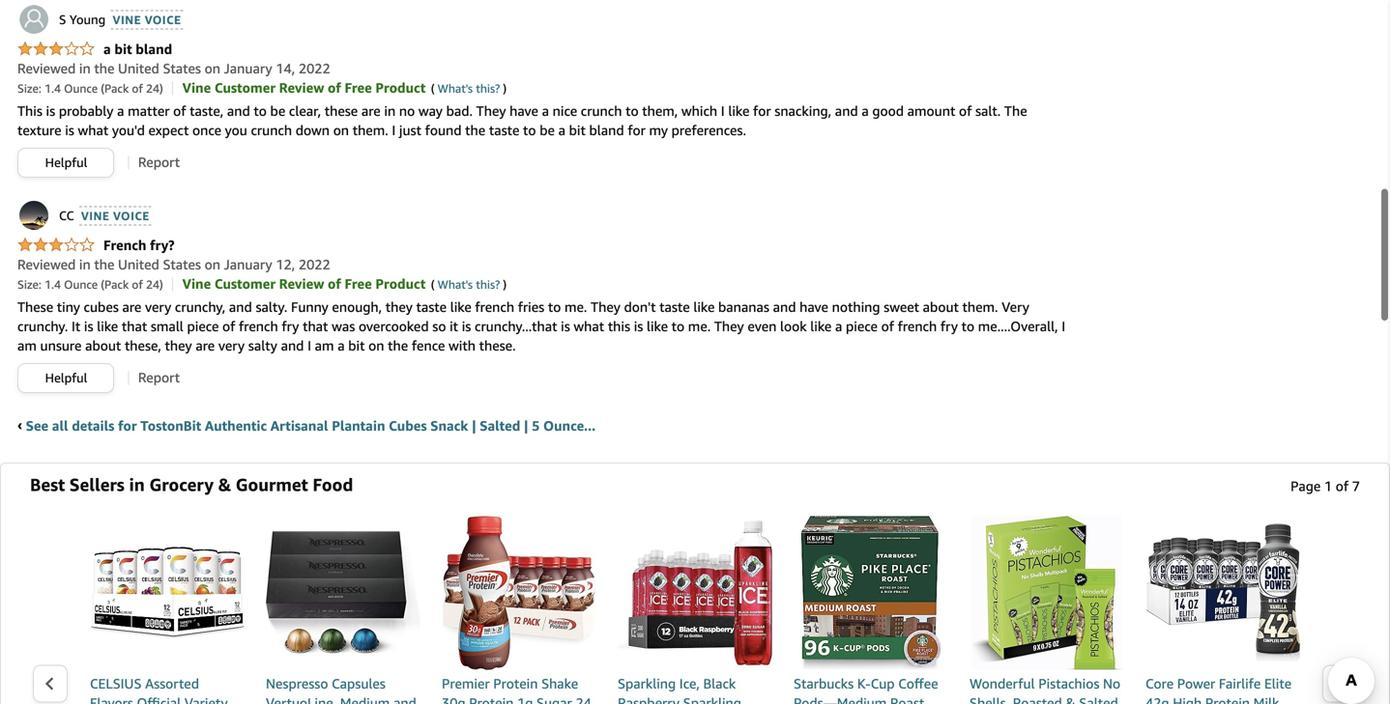 Task type: locate. For each thing, give the bounding box(es) containing it.
1 vertical spatial free
[[345, 276, 372, 292]]

1 vertical spatial bland
[[589, 122, 624, 138]]

0 horizontal spatial vine
[[81, 209, 110, 223]]

bit up reviewed in the united states on january 14, 2022
[[114, 41, 132, 57]]

size: 1.4 ounce (pack of 24) for probably
[[17, 82, 163, 95]]

in
[[79, 60, 91, 76], [384, 103, 396, 119], [79, 257, 91, 273], [129, 475, 145, 496]]

2 2022 from the top
[[299, 257, 330, 273]]

free
[[345, 80, 372, 96], [345, 276, 372, 292]]

2022 right 14,
[[299, 60, 330, 76]]

pods—medium
[[794, 696, 887, 705]]

fairlife
[[1219, 676, 1261, 692]]

2 product from the top
[[376, 276, 426, 292]]

page 1 of 7
[[1291, 479, 1361, 495]]

like up preferences.
[[728, 103, 750, 119]]

1 horizontal spatial piece
[[846, 319, 878, 335]]

1.4 up tiny
[[44, 278, 61, 292]]

1 fry from the left
[[282, 319, 299, 335]]

1.4
[[44, 82, 61, 95], [44, 278, 61, 292]]

on down these
[[333, 122, 349, 138]]

1 vertical spatial vine voice
[[81, 209, 150, 223]]

my
[[649, 122, 668, 138]]

bland inside this is probably a matter of taste, and to be clear, these are in no way bad.  they have a nice crunch to them, which i like for snacking, and a good amount of salt.  the texture is what you'd expect once you crunch down on them.  i just found the taste to be a bit bland for my preferences.
[[589, 122, 624, 138]]

2 ounce from the top
[[64, 278, 98, 292]]

preferences.
[[672, 122, 746, 138]]

2022 right 12,
[[299, 257, 330, 273]]

24) left | image
[[146, 82, 163, 95]]

1 vertical spatial what
[[574, 319, 605, 335]]

2 states from the top
[[163, 257, 201, 273]]

this? up this is probably a matter of taste, and to be clear, these are in no way bad.  they have a nice crunch to them, which i like for snacking, and a good amount of salt.  the texture is what you'd expect once you crunch down on them.  i just found the taste to be a bit bland for my preferences.
[[476, 82, 500, 95]]

of up matter
[[132, 82, 143, 95]]

(pack
[[101, 82, 129, 95], [101, 278, 129, 292]]

it
[[450, 319, 458, 335]]

1g
[[517, 696, 533, 705]]

report for very
[[138, 370, 180, 386]]

what's for in
[[438, 82, 473, 95]]

&
[[218, 475, 231, 496], [1066, 696, 1076, 705]]

vine for crunchy,
[[182, 276, 211, 292]]

what inside this is probably a matter of taste, and to be clear, these are in no way bad.  they have a nice crunch to them, which i like for snacking, and a good amount of salt.  the texture is what you'd expect once you crunch down on them.  i just found the taste to be a bit bland for my preferences.
[[78, 122, 109, 138]]

0 vertical spatial size:
[[17, 82, 41, 95]]

with
[[449, 338, 476, 354]]

1 vertical spatial | image
[[172, 278, 173, 291]]

celsius assorted flavors official variety pack, functional essential energy drinks, 12 fl oz (pack of 12) image
[[90, 516, 245, 671]]

it
[[72, 319, 81, 335]]

french up crunchy...that
[[475, 299, 514, 315]]

helpful down texture
[[45, 155, 87, 170]]

and up you
[[227, 103, 250, 119]]

report link down these,
[[138, 370, 180, 386]]

them. left very
[[963, 299, 998, 315]]

1 horizontal spatial me.
[[688, 319, 711, 335]]

this? up crunchy...that
[[476, 278, 500, 292]]

0 vertical spatial review
[[279, 80, 324, 96]]

have inside these tiny cubes are very crunchy, and salty. funny enough, they taste like french fries to me. they don't taste like bananas and have nothing sweet about them. very crunchy. it is like that small piece of french fry that was overcooked so it is crunchy...that is what this is like to me. they even look like a piece of french fry to me....overall, i am unsure about these, they are very salty and i am a bit on the fence with these.
[[800, 299, 829, 315]]

helpful link down unsure
[[18, 365, 113, 393]]

voice up the a bit bland
[[145, 13, 181, 27]]

vine customer review of free product ( what's this? ) for reviewed in the united states on january 14, 2022
[[182, 80, 507, 96]]

vine voice link for french fry?
[[74, 206, 152, 226]]

2 helpful from the top
[[45, 371, 87, 386]]

i right 'me....overall,'
[[1062, 319, 1066, 335]]

24)
[[146, 82, 163, 95], [146, 278, 163, 292]]

0 vertical spatial be
[[270, 103, 285, 119]]

very
[[1002, 299, 1030, 315]]

1 product from the top
[[376, 80, 426, 96]]

1 vertical spatial vine customer review of free product ( what's this? )
[[182, 276, 507, 292]]

2 reviewed from the top
[[17, 257, 76, 273]]

1 vertical spatial &
[[1066, 696, 1076, 705]]

look
[[780, 319, 807, 335]]

this? for way
[[476, 82, 500, 95]]

2 ( from the top
[[431, 278, 435, 292]]

1 vertical spatial 24)
[[146, 278, 163, 292]]

vine voice up french
[[81, 209, 150, 223]]

1 vertical spatial me.
[[688, 319, 711, 335]]

2 united from the top
[[118, 257, 159, 273]]

starbucks k-cup coffee pods—medium roas
[[794, 676, 947, 705]]

to
[[254, 103, 267, 119], [626, 103, 639, 119], [523, 122, 536, 138], [548, 299, 561, 315], [672, 319, 685, 335], [962, 319, 975, 335]]

list containing celsius assorted flavors official variet
[[69, 516, 1322, 705]]

crunch right you
[[251, 122, 292, 138]]

vine customer review of free product ( what's this? )
[[182, 80, 507, 96], [182, 276, 507, 292]]

me. right fries
[[565, 299, 587, 315]]

2 january from the top
[[224, 257, 272, 273]]

have up look
[[800, 299, 829, 315]]

1 vertical spatial bit
[[569, 122, 586, 138]]

5
[[532, 418, 540, 434]]

what's this? link up it
[[438, 278, 500, 292]]

0 vertical spatial about
[[923, 299, 959, 315]]

1 horizontal spatial they
[[591, 299, 621, 315]]

fry
[[282, 319, 299, 335], [941, 319, 958, 335]]

taste right don't on the top of page
[[660, 299, 690, 315]]

0 horizontal spatial |
[[472, 418, 476, 434]]

1 vertical spatial product
[[376, 276, 426, 292]]

united down french fry?
[[118, 257, 159, 273]]

and right 'salty'
[[281, 338, 304, 354]]

1 horizontal spatial them.
[[963, 299, 998, 315]]

0 horizontal spatial have
[[510, 103, 539, 119]]

) for me.
[[503, 278, 507, 292]]

the inside this is probably a matter of taste, and to be clear, these are in no way bad.  they have a nice crunch to them, which i like for snacking, and a good amount of salt.  the texture is what you'd expect once you crunch down on them.  i just found the taste to be a bit bland for my preferences.
[[465, 122, 486, 138]]

once
[[192, 122, 221, 138]]

| image for very
[[128, 372, 129, 385]]

states for a bit bland
[[163, 60, 201, 76]]

i
[[721, 103, 725, 119], [392, 122, 396, 138], [1062, 319, 1066, 335], [308, 338, 311, 354]]

1 horizontal spatial have
[[800, 299, 829, 315]]

have left "nice"
[[510, 103, 539, 119]]

1 vertical spatial size: 1.4 ounce (pack of 24)
[[17, 278, 163, 292]]

0 horizontal spatial be
[[270, 103, 285, 119]]

1 what's from the top
[[438, 82, 473, 95]]

protein down premier
[[469, 696, 514, 705]]

2 size: 1.4 ounce (pack of 24) from the top
[[17, 278, 163, 292]]

1 january from the top
[[224, 60, 272, 76]]

free up these
[[345, 80, 372, 96]]

states down fry?
[[163, 257, 201, 273]]

2 am from the left
[[315, 338, 334, 354]]

and up look
[[773, 299, 796, 315]]

1 reviewed from the top
[[17, 60, 76, 76]]

2022
[[299, 60, 330, 76], [299, 257, 330, 273]]

|
[[472, 418, 476, 434], [524, 418, 528, 434]]

0 vertical spatial 1.4
[[44, 82, 61, 95]]

1 horizontal spatial be
[[540, 122, 555, 138]]

2 size: from the top
[[17, 278, 41, 292]]

0 vertical spatial helpful
[[45, 155, 87, 170]]

1 united from the top
[[118, 60, 159, 76]]

1 vertical spatial january
[[224, 257, 272, 273]]

flavors
[[90, 696, 133, 705]]

1 size: 1.4 ounce (pack of 24) link from the top
[[17, 82, 163, 95]]

0 vertical spatial 24)
[[146, 82, 163, 95]]

united for bit
[[118, 60, 159, 76]]

1 vertical spatial what's
[[438, 278, 473, 292]]

amount
[[908, 103, 956, 119]]

are right cubes
[[122, 299, 141, 315]]

1 vertical spatial this?
[[476, 278, 500, 292]]

1 helpful from the top
[[45, 155, 87, 170]]

1 what's this? link from the top
[[438, 82, 500, 95]]

young
[[69, 12, 106, 27]]

0 vertical spatial they
[[476, 103, 506, 119]]

review up funny
[[279, 276, 324, 292]]

2 free from the top
[[345, 276, 372, 292]]

1 size: from the top
[[17, 82, 41, 95]]

( up so
[[431, 278, 435, 292]]

1 this? from the top
[[476, 82, 500, 95]]

plantain
[[332, 418, 385, 434]]

review up clear,
[[279, 80, 324, 96]]

1 report link from the top
[[138, 154, 180, 170]]

they right bad.
[[476, 103, 506, 119]]

1 vertical spatial vine
[[182, 276, 211, 292]]

fry left 'me....overall,'
[[941, 319, 958, 335]]

on inside this is probably a matter of taste, and to be clear, these are in no way bad.  they have a nice crunch to them, which i like for snacking, and a good amount of salt.  the texture is what you'd expect once you crunch down on them.  i just found the taste to be a bit bland for my preferences.
[[333, 122, 349, 138]]

size: 1.4 ounce (pack of 24) link
[[17, 82, 163, 95], [17, 278, 163, 292]]

2 vertical spatial | image
[[128, 372, 129, 385]]

a down "nice"
[[558, 122, 566, 138]]

0 horizontal spatial about
[[85, 338, 121, 354]]

am down 'was'
[[315, 338, 334, 354]]

0 vertical spatial customer
[[215, 80, 276, 96]]

2 that from the left
[[303, 319, 328, 335]]

are right these
[[362, 103, 381, 119]]

1 vine from the top
[[182, 80, 211, 96]]

2 helpful link from the top
[[18, 365, 113, 393]]

2 horizontal spatial taste
[[660, 299, 690, 315]]

0 vertical spatial them.
[[353, 122, 388, 138]]

1 vertical spatial size:
[[17, 278, 41, 292]]

am down "crunchy."
[[17, 338, 37, 354]]

be left clear,
[[270, 103, 285, 119]]

that up these,
[[122, 319, 147, 335]]

2 24) from the top
[[146, 278, 163, 292]]

starbucks k-cup coffee pods—medium roast coffee—pike place roast for keurig brewers—100% arabica—4 boxes (96 pods total) image
[[794, 516, 949, 671]]

customer for and
[[215, 80, 276, 96]]

these
[[17, 299, 53, 315]]

vine
[[182, 80, 211, 96], [182, 276, 211, 292]]

1 review from the top
[[279, 80, 324, 96]]

0 vertical spatial vine voice
[[113, 13, 181, 27]]

just
[[399, 122, 422, 138]]

and left good
[[835, 103, 858, 119]]

vine up the crunchy,
[[182, 276, 211, 292]]

1 horizontal spatial that
[[303, 319, 328, 335]]

42g
[[1146, 696, 1170, 705]]

bit down 'was'
[[348, 338, 365, 354]]

) up crunchy...that
[[503, 278, 507, 292]]

piece down the crunchy,
[[187, 319, 219, 335]]

the down overcooked
[[388, 338, 408, 354]]

so
[[432, 319, 446, 335]]

0 horizontal spatial that
[[122, 319, 147, 335]]

2 what's this? link from the top
[[438, 278, 500, 292]]

1 24) from the top
[[146, 82, 163, 95]]

helpful link for this is probably a matter of taste, and to be clear, these are in no way bad.  they have a nice crunch to them, which i like for snacking, and a good amount of salt.  the texture is what you'd expect once you crunch down on them.  i just found the taste to be a bit bland for my preferences.
[[18, 149, 113, 177]]

2 vertical spatial bit
[[348, 338, 365, 354]]

ounce up probably
[[64, 82, 98, 95]]

2 1.4 from the top
[[44, 278, 61, 292]]

1 ounce from the top
[[64, 82, 98, 95]]

list
[[69, 516, 1322, 705]]

about down cubes
[[85, 338, 121, 354]]

2 report link from the top
[[138, 370, 180, 386]]

0 vertical spatial united
[[118, 60, 159, 76]]

0 horizontal spatial fry
[[282, 319, 299, 335]]

them. inside these tiny cubes are very crunchy, and salty. funny enough, they taste like french fries to me. they don't taste like bananas and have nothing sweet about them. very crunchy. it is like that small piece of french fry that was overcooked so it is crunchy...that is what this is like to me. they even look like a piece of french fry to me....overall, i am unsure about these, they are very salty and i am a bit on the fence with these.
[[963, 299, 998, 315]]

french fry?
[[104, 237, 175, 253]]

reviewed in the united states on january 12, 2022
[[17, 257, 330, 273]]

1 vertical spatial vine
[[81, 209, 110, 223]]

1 vertical spatial voice
[[113, 209, 150, 223]]

sparkling ice, black raspberry sparkling water, zero sugar flavored water, with vitamins and antioxidants, low calorie bevera image
[[618, 516, 773, 671]]

1 horizontal spatial very
[[218, 338, 245, 354]]

protein inside core power fairlife elite 42g high protein mil
[[1206, 696, 1250, 705]]

& inside wonderful pistachios no shells, roasted & salte
[[1066, 696, 1076, 705]]

cc link
[[17, 199, 74, 232]]

january for 12,
[[224, 257, 272, 273]]

0 horizontal spatial bit
[[114, 41, 132, 57]]

0 vertical spatial vine voice link
[[106, 10, 183, 29]]

1 vertical spatial united
[[118, 257, 159, 273]]

0 vertical spatial for
[[753, 103, 771, 119]]

salty
[[248, 338, 277, 354]]

very up small
[[145, 299, 171, 315]]

a bit bland
[[104, 41, 172, 57]]

1 helpful link from the top
[[18, 149, 113, 177]]

1 horizontal spatial vine
[[113, 13, 141, 27]]

1 vertical spatial vine voice link
[[74, 206, 152, 226]]

report link for matter
[[138, 154, 180, 170]]

0 vertical spatial product
[[376, 80, 426, 96]]

1 vertical spatial (
[[431, 278, 435, 292]]

2 vine from the top
[[182, 276, 211, 292]]

1 horizontal spatial are
[[196, 338, 215, 354]]

of down the sweet on the top of page
[[882, 319, 894, 335]]

about
[[923, 299, 959, 315], [85, 338, 121, 354]]

1 2022 from the top
[[299, 60, 330, 76]]

very left 'salty'
[[218, 338, 245, 354]]

product up no on the left top of the page
[[376, 80, 426, 96]]

nice
[[553, 103, 577, 119]]

1 customer from the top
[[215, 80, 276, 96]]

premier protein shake 30g protein 1g sugar 2 link
[[442, 675, 597, 705]]

they for bad.
[[476, 103, 506, 119]]

and
[[227, 103, 250, 119], [835, 103, 858, 119], [229, 299, 252, 315], [773, 299, 796, 315], [281, 338, 304, 354]]

protein down fairlife
[[1206, 696, 1250, 705]]

1 horizontal spatial what
[[574, 319, 605, 335]]

unsure
[[40, 338, 82, 354]]

2 vertical spatial are
[[196, 338, 215, 354]]

0 vertical spatial size: 1.4 ounce (pack of 24) link
[[17, 82, 163, 95]]

( for are
[[431, 82, 435, 95]]

french
[[475, 299, 514, 315], [239, 319, 278, 335], [898, 319, 937, 335]]

size:
[[17, 82, 41, 95], [17, 278, 41, 292]]

size: 1.4 ounce (pack of 24) link for cubes
[[17, 278, 163, 292]]

2 vine customer review of free product ( what's this? ) from the top
[[182, 276, 507, 292]]

what's
[[438, 82, 473, 95], [438, 278, 473, 292]]

next image
[[1335, 677, 1346, 692]]

report link down expect
[[138, 154, 180, 170]]

1 1.4 from the top
[[44, 82, 61, 95]]

of left salt.
[[959, 103, 972, 119]]

1 vine customer review of free product ( what's this? ) from the top
[[182, 80, 507, 96]]

have
[[510, 103, 539, 119], [800, 299, 829, 315]]

24) down "reviewed in the united states on january 12, 2022"
[[146, 278, 163, 292]]

you
[[225, 122, 247, 138]]

0 vertical spatial january
[[224, 60, 272, 76]]

on
[[205, 60, 220, 76], [333, 122, 349, 138], [205, 257, 220, 273], [369, 338, 384, 354]]

0 horizontal spatial they
[[165, 338, 192, 354]]

bad.
[[446, 103, 473, 119]]

states
[[163, 60, 201, 76], [163, 257, 201, 273]]

and left the salty.
[[229, 299, 252, 315]]

of up the enough,
[[328, 276, 341, 292]]

1 vertical spatial )
[[503, 278, 507, 292]]

1 vertical spatial 2022
[[299, 257, 330, 273]]

0 horizontal spatial am
[[17, 338, 37, 354]]

united down the a bit bland
[[118, 60, 159, 76]]

the down french fry? link
[[94, 257, 114, 273]]

size: 1.4 ounce (pack of 24) up probably
[[17, 82, 163, 95]]

ounce up tiny
[[64, 278, 98, 292]]

1 (pack from the top
[[101, 82, 129, 95]]

crunchy...that
[[475, 319, 557, 335]]

1 free from the top
[[345, 80, 372, 96]]

| image down you'd
[[128, 156, 129, 170]]

0 vertical spatial what's this? link
[[438, 82, 500, 95]]

vine right | image
[[182, 80, 211, 96]]

sparkling ice, black raspberry sparklin
[[618, 676, 756, 705]]

they inside this is probably a matter of taste, and to be clear, these are in no way bad.  they have a nice crunch to them, which i like for snacking, and a good amount of salt.  the texture is what you'd expect once you crunch down on them.  i just found the taste to be a bit bland for my preferences.
[[476, 103, 506, 119]]

january for 14,
[[224, 60, 272, 76]]

fence
[[412, 338, 445, 354]]

0 vertical spatial bland
[[136, 41, 172, 57]]

voice up french
[[113, 209, 150, 223]]

free up the enough,
[[345, 276, 372, 292]]

vine
[[113, 13, 141, 27], [81, 209, 110, 223]]

high
[[1173, 696, 1202, 705]]

salted
[[480, 418, 521, 434]]

2 customer from the top
[[215, 276, 276, 292]]

1 vertical spatial they
[[591, 299, 621, 315]]

1 vertical spatial 1.4
[[44, 278, 61, 292]]

0 horizontal spatial them.
[[353, 122, 388, 138]]

& down pistachios
[[1066, 696, 1076, 705]]

a
[[104, 41, 111, 57], [117, 103, 124, 119], [542, 103, 549, 119], [862, 103, 869, 119], [558, 122, 566, 138], [835, 319, 843, 335], [338, 338, 345, 354]]

0 vertical spatial size: 1.4 ounce (pack of 24)
[[17, 82, 163, 95]]

) up this is probably a matter of taste, and to be clear, these are in no way bad.  they have a nice crunch to them, which i like for snacking, and a good amount of salt.  the texture is what you'd expect once you crunch down on them.  i just found the taste to be a bit bland for my preferences.
[[503, 82, 507, 95]]

size: for reviewed in the united states on january 14, 2022
[[17, 82, 41, 95]]

starbucks
[[794, 676, 854, 692]]

0 vertical spatial vine
[[182, 80, 211, 96]]

enough,
[[332, 299, 382, 315]]

2 horizontal spatial for
[[753, 103, 771, 119]]

1 vertical spatial review
[[279, 276, 324, 292]]

1 size: 1.4 ounce (pack of 24) from the top
[[17, 82, 163, 95]]

1 vertical spatial very
[[218, 338, 245, 354]]

report down expect
[[138, 154, 180, 170]]

the inside these tiny cubes are very crunchy, and salty. funny enough, they taste like french fries to me. they don't taste like bananas and have nothing sweet about them. very crunchy. it is like that small piece of french fry that was overcooked so it is crunchy...that is what this is like to me. they even look like a piece of french fry to me....overall, i am unsure about these, they are very salty and i am a bit on the fence with these.
[[388, 338, 408, 354]]

elite
[[1265, 676, 1292, 692]]

2 this? from the top
[[476, 278, 500, 292]]

wonderful pistachios no shells, roasted & salte
[[970, 676, 1121, 705]]

24) for very
[[146, 278, 163, 292]]

2 ) from the top
[[503, 278, 507, 292]]

for inside the ‹ see all details for tostonbit authentic artisanal plantain cubes snack | salted | 5 ounce...
[[118, 418, 137, 434]]

vine voice
[[113, 13, 181, 27], [81, 209, 150, 223]]

1 vertical spatial (pack
[[101, 278, 129, 292]]

me.
[[565, 299, 587, 315], [688, 319, 711, 335]]

0 horizontal spatial very
[[145, 299, 171, 315]]

(pack up probably
[[101, 82, 129, 95]]

they down small
[[165, 338, 192, 354]]

fry down the salty.
[[282, 319, 299, 335]]

1.4 for is
[[44, 82, 61, 95]]

1 vertical spatial have
[[800, 299, 829, 315]]

helpful for these tiny cubes are very crunchy, and salty. funny enough, they taste like french fries to me. they don't taste like bananas and have nothing sweet about them. very crunchy. it is like that small piece of french fry that was overcooked so it is crunchy...that is what this is like to me. they even look like a piece of french fry to me....overall, i am unsure about these, they are very salty and i am a bit on the fence with these.
[[45, 371, 87, 386]]

premier protein shake 30g protein 1g sugar 2
[[442, 676, 592, 705]]

you'd
[[112, 122, 145, 138]]

2 report from the top
[[138, 370, 180, 386]]

of up these
[[328, 80, 341, 96]]

size: up "these"
[[17, 278, 41, 292]]

0 vertical spatial ounce
[[64, 82, 98, 95]]

these tiny cubes are very crunchy, and salty. funny enough, they taste like french fries to me. they don't taste like bananas and have nothing sweet about them. very crunchy. it is like that small piece of french fry that was overcooked so it is crunchy...that is what this is like to me. they even look like a piece of french fry to me....overall, i am unsure about these, they are very salty and i am a bit on the fence with these.
[[17, 299, 1066, 354]]

about right the sweet on the top of page
[[923, 299, 959, 315]]

size: 1.4 ounce (pack of 24) for cubes
[[17, 278, 163, 292]]

(pack for probably
[[101, 82, 129, 95]]

1 horizontal spatial bit
[[348, 338, 365, 354]]

(pack up cubes
[[101, 278, 129, 292]]

12,
[[276, 257, 295, 273]]

what's this? link up bad.
[[438, 82, 500, 95]]

they up overcooked
[[386, 299, 413, 315]]

0 horizontal spatial are
[[122, 299, 141, 315]]

best sellers in grocery & gourmet food
[[30, 475, 353, 496]]

| right snack
[[472, 418, 476, 434]]

1 vertical spatial reviewed
[[17, 257, 76, 273]]

2 (pack from the top
[[101, 278, 129, 292]]

1 horizontal spatial bland
[[589, 122, 624, 138]]

vine customer review of free product ( what's this? ) up these
[[182, 80, 507, 96]]

1 ) from the top
[[503, 82, 507, 95]]

1 vertical spatial they
[[165, 338, 192, 354]]

what's up bad.
[[438, 82, 473, 95]]

1 vertical spatial are
[[122, 299, 141, 315]]

1 states from the top
[[163, 60, 201, 76]]

size: for reviewed in the united states on january 12, 2022
[[17, 278, 41, 292]]

bit inside this is probably a matter of taste, and to be clear, these are in no way bad.  they have a nice crunch to them, which i like for snacking, and a good amount of salt.  the texture is what you'd expect once you crunch down on them.  i just found the taste to be a bit bland for my preferences.
[[569, 122, 586, 138]]

1 ( from the top
[[431, 82, 435, 95]]

what's this? link for fries
[[438, 278, 500, 292]]

0 vertical spatial this?
[[476, 82, 500, 95]]

2 review from the top
[[279, 276, 324, 292]]

0 vertical spatial reviewed
[[17, 60, 76, 76]]

report down these,
[[138, 370, 180, 386]]

like down don't on the top of page
[[647, 319, 668, 335]]

2022 for reviewed in the united states on january 12, 2022
[[299, 257, 330, 273]]

reviewed
[[17, 60, 76, 76], [17, 257, 76, 273]]

2 what's from the top
[[438, 278, 473, 292]]

helpful
[[45, 155, 87, 170], [45, 371, 87, 386]]

for left snacking,
[[753, 103, 771, 119]]

celsius assorted flavors official variet
[[90, 676, 236, 705]]

report link
[[138, 154, 180, 170], [138, 370, 180, 386]]

on up 'taste,'
[[205, 60, 220, 76]]

0 horizontal spatial piece
[[187, 319, 219, 335]]

vine voice up the a bit bland
[[113, 13, 181, 27]]

1 vertical spatial helpful
[[45, 371, 87, 386]]

product for these
[[376, 80, 426, 96]]

what's this? link
[[438, 82, 500, 95], [438, 278, 500, 292]]

premier protein shake 30g protein 1g sugar 24 vitamins minerals nutrients to support immune health for keto diet , chocolate, image
[[442, 516, 597, 671]]

0 vertical spatial )
[[503, 82, 507, 95]]

ounce for cubes
[[64, 278, 98, 292]]

customer for salty.
[[215, 276, 276, 292]]

1 report from the top
[[138, 154, 180, 170]]

2 horizontal spatial are
[[362, 103, 381, 119]]

to left them, at the top left of the page
[[626, 103, 639, 119]]

| image
[[128, 156, 129, 170], [172, 278, 173, 291], [128, 372, 129, 385]]

crunch right "nice"
[[581, 103, 622, 119]]

1 horizontal spatial about
[[923, 299, 959, 315]]

2 size: 1.4 ounce (pack of 24) link from the top
[[17, 278, 163, 292]]

0 vertical spatial voice
[[145, 13, 181, 27]]



Task type: vqa. For each thing, say whether or not it's contained in the screenshot.
transfer to the top
no



Task type: describe. For each thing, give the bounding box(es) containing it.
to right this
[[672, 319, 685, 335]]

14,
[[276, 60, 295, 76]]

snacking,
[[775, 103, 832, 119]]

2 piece from the left
[[846, 319, 878, 335]]

a down the young
[[104, 41, 111, 57]]

wonderful
[[970, 676, 1035, 692]]

a down nothing
[[835, 319, 843, 335]]

salt.
[[976, 103, 1001, 119]]

core power fairlife elite 42g high protein milk shake bottle, ready to drink for workout recovery, kosher, liquid, vanilla, 1 image
[[1146, 516, 1301, 671]]

2 | from the left
[[524, 418, 528, 434]]

i right the which
[[721, 103, 725, 119]]

wonderful pistachios no shells, roasted & salted nuts, 0.75 ounce bags (pack of 9), protein snack, carb-friendly, gluten free image
[[970, 516, 1125, 671]]

shake
[[542, 676, 578, 692]]

1 horizontal spatial they
[[386, 299, 413, 315]]

these,
[[125, 338, 161, 354]]

bit inside these tiny cubes are very crunchy, and salty. funny enough, they taste like french fries to me. they don't taste like bananas and have nothing sweet about them. very crunchy. it is like that small piece of french fry that was overcooked so it is crunchy...that is what this is like to me. they even look like a piece of french fry to me....overall, i am unsure about these, they are very salty and i am a bit on the fence with these.
[[348, 338, 365, 354]]

vine voice for french fry?
[[81, 209, 150, 223]]

2022 for reviewed in the united states on january 14, 2022
[[299, 60, 330, 76]]

united for fry?
[[118, 257, 159, 273]]

report link for very
[[138, 370, 180, 386]]

best
[[30, 475, 65, 496]]

1 vertical spatial crunch
[[251, 122, 292, 138]]

product for taste
[[376, 276, 426, 292]]

0 vertical spatial crunch
[[581, 103, 622, 119]]

nespresso capsules vertuoline, medium and dark roast coffee, variety pack, stormio, odacio, melozio, 30 count, brews 7.77 fl image
[[266, 516, 421, 671]]

2 fry from the left
[[941, 319, 958, 335]]

gourmet
[[236, 475, 308, 496]]

funny
[[291, 299, 329, 315]]

of down french fry?
[[132, 278, 143, 292]]

to right fries
[[548, 299, 561, 315]]

1.4 for tiny
[[44, 278, 61, 292]]

sellers
[[70, 475, 125, 496]]

helpful link for these tiny cubes are very crunchy, and salty. funny enough, they taste like french fries to me. they don't taste like bananas and have nothing sweet about them. very crunchy. it is like that small piece of french fry that was overcooked so it is crunchy...that is what this is like to me. they even look like a piece of french fry to me....overall, i am unsure about these, they are very salty and i am a bit on the fence with these.
[[18, 365, 113, 393]]

1 that from the left
[[122, 319, 147, 335]]

a left "nice"
[[542, 103, 549, 119]]

cubes
[[84, 299, 119, 315]]

fries
[[518, 299, 545, 315]]

power
[[1178, 676, 1216, 692]]

capsules
[[332, 676, 386, 692]]

cup
[[871, 676, 895, 692]]

clear,
[[289, 103, 321, 119]]

i left just
[[392, 122, 396, 138]]

them,
[[642, 103, 678, 119]]

all
[[52, 418, 68, 434]]

texture
[[17, 122, 61, 138]]

a down 'was'
[[338, 338, 345, 354]]

premier
[[442, 676, 490, 692]]

crunchy,
[[175, 299, 226, 315]]

reviewed for reviewed in the united states on january 14, 2022
[[17, 60, 76, 76]]

the down a bit bland link
[[94, 60, 114, 76]]

1 horizontal spatial french
[[475, 299, 514, 315]]

like up it
[[450, 299, 472, 315]]

protein up 1g
[[493, 676, 538, 692]]

artisanal
[[271, 418, 328, 434]]

0 vertical spatial very
[[145, 299, 171, 315]]

a left good
[[862, 103, 869, 119]]

what's this? link for no
[[438, 82, 500, 95]]

on up the crunchy,
[[205, 257, 220, 273]]

vine customer review of free product ( what's this? ) for reviewed in the united states on january 12, 2022
[[182, 276, 507, 292]]

ounce for probably
[[64, 82, 98, 95]]

| image for matter
[[128, 156, 129, 170]]

what's for french
[[438, 278, 473, 292]]

report for matter
[[138, 154, 180, 170]]

raspberry
[[618, 696, 680, 705]]

in down french fry? link
[[79, 257, 91, 273]]

medium
[[340, 696, 390, 705]]

s young link
[[17, 3, 106, 36]]

sparkling ice, black raspberry sparklin link
[[618, 675, 773, 705]]

( for like
[[431, 278, 435, 292]]

this? for to
[[476, 278, 500, 292]]

them. inside this is probably a matter of taste, and to be clear, these are in no way bad.  they have a nice crunch to them, which i like for snacking, and a good amount of salt.  the texture is what you'd expect once you crunch down on them.  i just found the taste to be a bit bland for my preferences.
[[353, 122, 388, 138]]

nespresso capsules vertuoline, medium an link
[[266, 675, 421, 705]]

1 vertical spatial for
[[628, 122, 646, 138]]

authentic
[[205, 418, 267, 434]]

a up you'd
[[117, 103, 124, 119]]

nespresso
[[266, 676, 328, 692]]

taste inside this is probably a matter of taste, and to be clear, these are in no way bad.  they have a nice crunch to them, which i like for snacking, and a good amount of salt.  the texture is what you'd expect once you crunch down on them.  i just found the taste to be a bit bland for my preferences.
[[489, 122, 520, 138]]

s
[[59, 12, 66, 27]]

to right found at the top left
[[523, 122, 536, 138]]

helpful for this is probably a matter of taste, and to be clear, these are in no way bad.  they have a nice crunch to them, which i like for snacking, and a good amount of salt.  the texture is what you'd expect once you crunch down on them.  i just found the taste to be a bit bland for my preferences.
[[45, 155, 87, 170]]

k-
[[858, 676, 871, 692]]

on inside these tiny cubes are very crunchy, and salty. funny enough, they taste like french fries to me. they don't taste like bananas and have nothing sweet about them. very crunchy. it is like that small piece of french fry that was overcooked so it is crunchy...that is what this is like to me. they even look like a piece of french fry to me....overall, i am unsure about these, they are very salty and i am a bit on the fence with these.
[[369, 338, 384, 354]]

see all details for tostonbit authentic artisanal plantain cubes snack | salted | 5 ounce... link
[[26, 418, 596, 434]]

have inside this is probably a matter of taste, and to be clear, these are in no way bad.  they have a nice crunch to them, which i like for snacking, and a good amount of salt.  the texture is what you'd expect once you crunch down on them.  i just found the taste to be a bit bland for my preferences.
[[510, 103, 539, 119]]

of down the crunchy,
[[222, 319, 235, 335]]

in inside this is probably a matter of taste, and to be clear, these are in no way bad.  they have a nice crunch to them, which i like for snacking, and a good amount of salt.  the texture is what you'd expect once you crunch down on them.  i just found the taste to be a bit bland for my preferences.
[[384, 103, 396, 119]]

i down funny
[[308, 338, 311, 354]]

size: 1.4 ounce (pack of 24) link for probably
[[17, 82, 163, 95]]

probably
[[59, 103, 114, 119]]

free for reviewed in the united states on january 14, 2022
[[345, 80, 372, 96]]

a bit bland link
[[17, 41, 172, 59]]

to left 'me....overall,'
[[962, 319, 975, 335]]

‹ see all details for tostonbit authentic artisanal plantain cubes snack | salted | 5 ounce...
[[17, 417, 596, 434]]

voice for a bit bland
[[145, 13, 181, 27]]

like right look
[[811, 319, 832, 335]]

voice for french fry?
[[113, 209, 150, 223]]

1 | from the left
[[472, 418, 476, 434]]

ounce...
[[543, 418, 596, 434]]

24) for matter
[[146, 82, 163, 95]]

like left bananas
[[694, 299, 715, 315]]

0 horizontal spatial &
[[218, 475, 231, 496]]

in right the sellers at the bottom left
[[129, 475, 145, 496]]

they for me.
[[591, 299, 621, 315]]

review for 14,
[[279, 80, 324, 96]]

roasted
[[1013, 696, 1063, 705]]

vertuoline,
[[266, 696, 337, 705]]

0 horizontal spatial me.
[[565, 299, 587, 315]]

assorted
[[145, 676, 199, 692]]

tiny
[[57, 299, 80, 315]]

celsius assorted flavors official variet link
[[90, 675, 245, 705]]

vine voice for a bit bland
[[113, 13, 181, 27]]

food
[[313, 475, 353, 496]]

black
[[703, 676, 736, 692]]

salty.
[[256, 299, 288, 315]]

bananas
[[718, 299, 770, 315]]

which
[[682, 103, 718, 119]]

sugar
[[537, 696, 572, 705]]

(pack for cubes
[[101, 278, 129, 292]]

to left clear,
[[254, 103, 267, 119]]

states for french fry?
[[163, 257, 201, 273]]

found
[[425, 122, 462, 138]]

like inside this is probably a matter of taste, and to be clear, these are in no way bad.  they have a nice crunch to them, which i like for snacking, and a good amount of salt.  the texture is what you'd expect once you crunch down on them.  i just found the taste to be a bit bland for my preferences.
[[728, 103, 750, 119]]

good
[[873, 103, 904, 119]]

vine for of
[[182, 80, 211, 96]]

celsius
[[90, 676, 142, 692]]

are inside this is probably a matter of taste, and to be clear, these are in no way bad.  they have a nice crunch to them, which i like for snacking, and a good amount of salt.  the texture is what you'd expect once you crunch down on them.  i just found the taste to be a bit bland for my preferences.
[[362, 103, 381, 119]]

0 vertical spatial bit
[[114, 41, 132, 57]]

ice,
[[680, 676, 700, 692]]

2 horizontal spatial french
[[898, 319, 937, 335]]

sparkling
[[618, 676, 676, 692]]

0 horizontal spatial taste
[[416, 299, 447, 315]]

snack
[[431, 418, 468, 434]]

starbucks k-cup coffee pods—medium roas link
[[794, 675, 949, 705]]

overcooked
[[359, 319, 429, 335]]

review for 12,
[[279, 276, 324, 292]]

taste,
[[190, 103, 224, 119]]

2 horizontal spatial they
[[714, 319, 744, 335]]

what inside these tiny cubes are very crunchy, and salty. funny enough, they taste like french fries to me. they don't taste like bananas and have nothing sweet about them. very crunchy. it is like that small piece of french fry that was overcooked so it is crunchy...that is what this is like to me. they even look like a piece of french fry to me....overall, i am unsure about these, they are very salty and i am a bit on the fence with these.
[[574, 319, 605, 335]]

of right 1
[[1336, 479, 1349, 495]]

me....overall,
[[978, 319, 1058, 335]]

these.
[[479, 338, 516, 354]]

7
[[1353, 479, 1361, 495]]

| image
[[172, 82, 173, 95]]

0 horizontal spatial french
[[239, 319, 278, 335]]

in down a bit bland link
[[79, 60, 91, 76]]

like down cubes
[[97, 319, 118, 335]]

small
[[151, 319, 184, 335]]

s young
[[59, 12, 106, 27]]

vine for french
[[81, 209, 110, 223]]

sweet
[[884, 299, 920, 315]]

this
[[608, 319, 631, 335]]

) for bad.
[[503, 82, 507, 95]]

even
[[748, 319, 777, 335]]

tostonbit
[[140, 418, 201, 434]]

french fry? link
[[17, 237, 175, 255]]

core power fairlife elite 42g high protein mil
[[1146, 676, 1298, 705]]

details
[[72, 418, 115, 434]]

free for reviewed in the united states on january 12, 2022
[[345, 276, 372, 292]]

vine voice link for a bit bland
[[106, 10, 183, 29]]

‹
[[17, 417, 22, 433]]

vine for a
[[113, 13, 141, 27]]

wonderful pistachios no shells, roasted & salte link
[[970, 675, 1125, 705]]

of up expect
[[173, 103, 186, 119]]

nespresso capsules vertuoline, medium an
[[266, 676, 417, 705]]

1 am from the left
[[17, 338, 37, 354]]

was
[[332, 319, 355, 335]]

official
[[137, 696, 181, 705]]

page
[[1291, 479, 1321, 495]]

expect
[[148, 122, 189, 138]]

this is probably a matter of taste, and to be clear, these are in no way bad.  they have a nice crunch to them, which i like for snacking, and a good amount of salt.  the texture is what you'd expect once you crunch down on them.  i just found the taste to be a bit bland for my preferences.
[[17, 103, 1028, 138]]

fry?
[[150, 237, 175, 253]]

1 piece from the left
[[187, 319, 219, 335]]

pistachios
[[1039, 676, 1100, 692]]

previous image
[[44, 677, 55, 692]]

reviewed for reviewed in the united states on january 12, 2022
[[17, 257, 76, 273]]

french
[[104, 237, 146, 253]]



